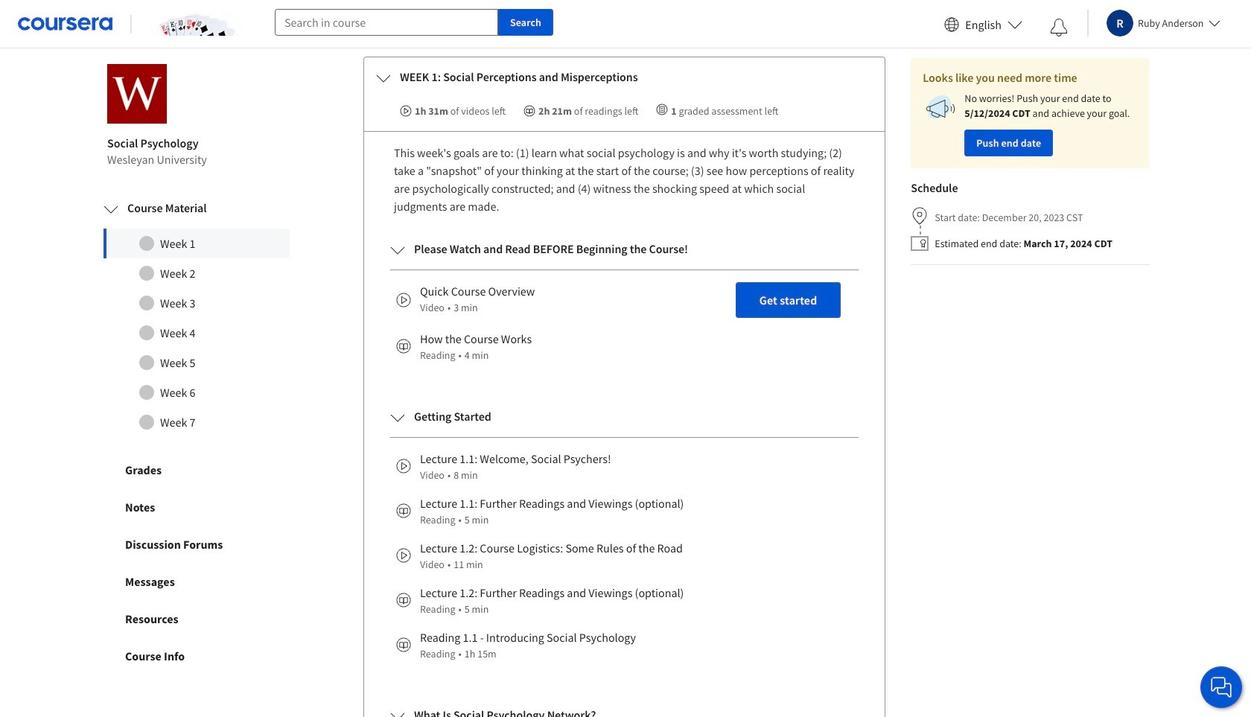 Task type: vqa. For each thing, say whether or not it's contained in the screenshot.
the right the of
no



Task type: describe. For each thing, give the bounding box(es) containing it.
Search in course text field
[[275, 9, 499, 36]]

wesleyan university image
[[107, 64, 167, 124]]



Task type: locate. For each thing, give the bounding box(es) containing it.
help center image
[[1213, 679, 1231, 697]]

loud megaphone image image
[[924, 91, 959, 127]]

coursera image
[[18, 12, 113, 36]]



